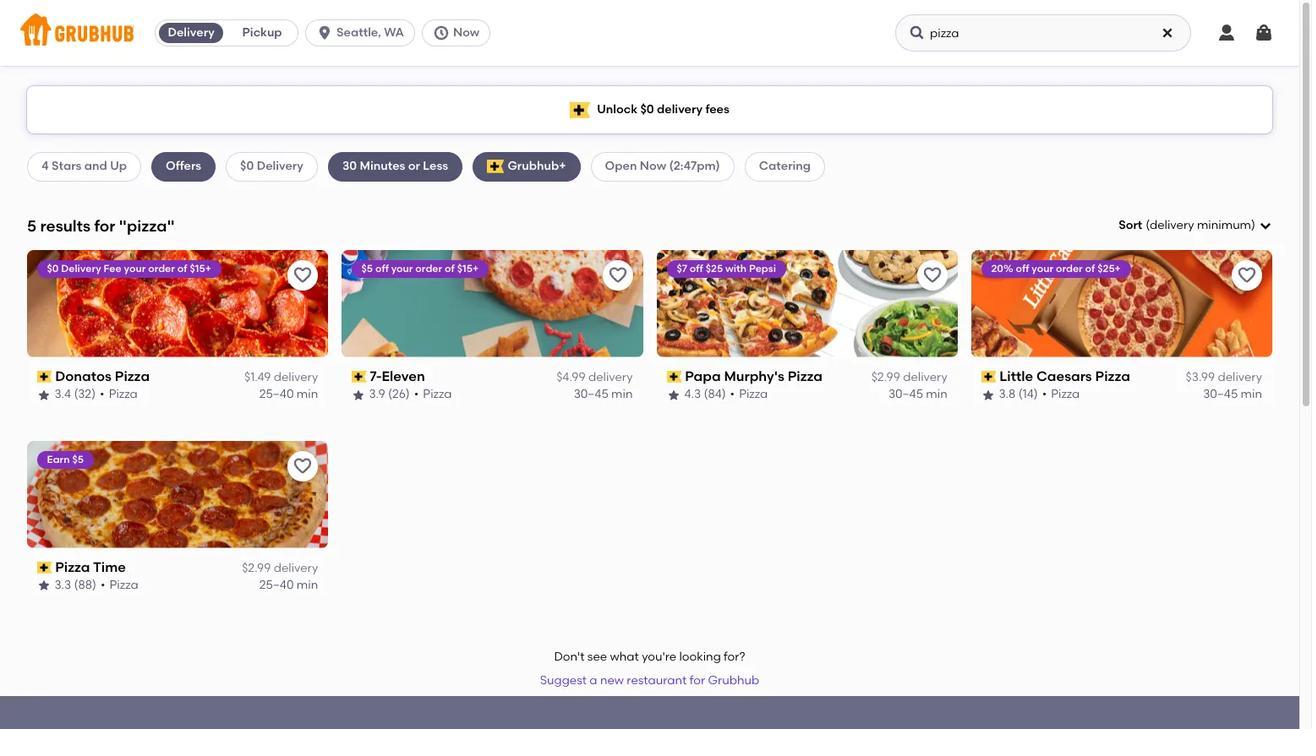 Task type: describe. For each thing, give the bounding box(es) containing it.
25–40 min for pizza time
[[259, 579, 318, 593]]

30–45 for papa murphy's pizza
[[888, 388, 923, 402]]

5
[[27, 216, 36, 236]]

2 horizontal spatial svg image
[[1161, 26, 1174, 40]]

svg image inside field
[[1259, 219, 1272, 233]]

now button
[[422, 19, 497, 47]]

subscription pass image for little caesars pizza
[[981, 371, 996, 383]]

less
[[423, 159, 448, 174]]

30–45 min for 7-eleven
[[574, 388, 633, 402]]

• pizza for eleven
[[415, 388, 453, 402]]

20%
[[992, 263, 1014, 275]]

1 horizontal spatial $5
[[362, 263, 373, 275]]

$2.99 for pizza time
[[242, 561, 271, 576]]

sort
[[1119, 218, 1142, 233]]

min for papa murphy's pizza
[[926, 388, 948, 402]]

for inside button
[[690, 674, 705, 688]]

3.3
[[55, 579, 72, 593]]

donatos
[[56, 368, 112, 385]]

delivery for donatos pizza
[[274, 370, 318, 385]]

0 horizontal spatial $5
[[73, 454, 84, 466]]

30–45 min for little caesars pizza
[[1203, 388, 1262, 402]]

(88)
[[74, 579, 97, 593]]

pizza time
[[56, 559, 126, 575]]

you're
[[642, 650, 677, 665]]

for?
[[724, 650, 745, 665]]

looking
[[679, 650, 721, 665]]

pizza right murphy's
[[788, 368, 823, 385]]

grubhub plus flag logo image for grubhub+
[[487, 160, 504, 174]]

don't
[[554, 650, 585, 665]]

$3.99
[[1186, 370, 1215, 385]]

earn
[[47, 454, 70, 466]]

0 vertical spatial for
[[94, 216, 115, 236]]

min for 7-eleven
[[611, 388, 633, 402]]

$7
[[677, 263, 687, 275]]

minutes
[[360, 159, 405, 174]]

1 of from the left
[[178, 263, 188, 275]]

now inside now button
[[453, 25, 480, 40]]

4.3 (84)
[[684, 388, 726, 402]]

donatos pizza
[[56, 368, 150, 385]]

your for little caesars pizza
[[1032, 263, 1054, 275]]

star icon image for papa murphy's pizza
[[667, 389, 680, 402]]

• pizza for caesars
[[1042, 388, 1080, 402]]

(14)
[[1019, 388, 1038, 402]]

little caesars pizza logo image
[[971, 250, 1272, 357]]

20% off your order of $25+
[[992, 263, 1121, 275]]

$4.99 delivery
[[556, 370, 633, 385]]

off for little
[[1016, 263, 1030, 275]]

(32)
[[74, 388, 96, 402]]

3.4
[[55, 388, 71, 402]]

subscription pass image for papa murphy's pizza
[[667, 371, 682, 383]]

7-eleven logo image
[[342, 250, 643, 357]]

$1.49
[[244, 370, 271, 385]]

pickup
[[242, 25, 282, 40]]

delivery for 7-eleven
[[588, 370, 633, 385]]

catering
[[759, 159, 811, 174]]

papa
[[685, 368, 721, 385]]

your for 7-eleven
[[392, 263, 414, 275]]

grubhub+
[[508, 159, 566, 174]]

offers
[[166, 159, 201, 174]]

• for murphy's
[[730, 388, 735, 402]]

$2.99 delivery for pizza time
[[242, 561, 318, 576]]

$25+
[[1098, 263, 1121, 275]]

30 minutes or less
[[342, 159, 448, 174]]

save this restaurant button for papa murphy's pizza
[[917, 260, 948, 291]]

$2.99 for papa murphy's pizza
[[871, 370, 900, 385]]

star icon image for pizza time
[[37, 579, 51, 593]]

pizza up 3.3 (88)
[[56, 559, 90, 575]]

5 results for "pizza" main content
[[0, 66, 1299, 730]]

1 $15+ from the left
[[190, 263, 212, 275]]

order for little caesars pizza
[[1056, 263, 1083, 275]]

save this restaurant button for little caesars pizza
[[1232, 260, 1262, 291]]

caesars
[[1037, 368, 1092, 385]]

$0 for $0 delivery
[[240, 159, 254, 174]]

• for eleven
[[415, 388, 419, 402]]

30
[[342, 159, 357, 174]]

a
[[590, 674, 597, 688]]

seattle, wa
[[337, 25, 404, 40]]

of for 7-
[[445, 263, 455, 275]]

papa murphy's pizza
[[685, 368, 823, 385]]

pizza right caesars
[[1096, 368, 1130, 385]]

little
[[1000, 368, 1033, 385]]

4.3
[[684, 388, 701, 402]]

main navigation navigation
[[0, 0, 1299, 66]]

save this restaurant button for 7-eleven
[[602, 260, 633, 291]]

30–45 for little caesars pizza
[[1203, 388, 1238, 402]]

save this restaurant image for little caesars pizza
[[1237, 265, 1257, 286]]

star icon image for 7-eleven
[[352, 389, 365, 402]]

30–45 for 7-eleven
[[574, 388, 609, 402]]

30–45 min for papa murphy's pizza
[[888, 388, 948, 402]]

3.8
[[999, 388, 1016, 402]]

(84)
[[704, 388, 726, 402]]

new
[[600, 674, 624, 688]]

3.3 (88)
[[55, 579, 97, 593]]

time
[[93, 559, 126, 575]]

delivery for $0 delivery
[[257, 159, 303, 174]]

$5 off your order of $15+
[[362, 263, 479, 275]]

fee
[[104, 263, 122, 275]]

unlock
[[597, 102, 638, 117]]

$7 off $25 with pepsi
[[677, 263, 776, 275]]

25–40 for pizza time
[[259, 579, 294, 593]]

min for donatos pizza
[[297, 388, 318, 402]]

pizza down papa murphy's pizza
[[739, 388, 768, 402]]

eleven
[[382, 368, 426, 385]]

$0 delivery
[[240, 159, 303, 174]]

$25
[[706, 263, 723, 275]]

save this restaurant image for donatos pizza
[[293, 265, 313, 286]]

pizza time logo image
[[27, 441, 328, 548]]

star icon image for little caesars pizza
[[981, 389, 995, 402]]

see
[[587, 650, 607, 665]]

restaurant
[[627, 674, 687, 688]]

pepsi
[[749, 263, 776, 275]]

)
[[1251, 218, 1256, 233]]

now inside 5 results for "pizza" main content
[[640, 159, 666, 174]]

3.9
[[370, 388, 386, 402]]

delivery for $0 delivery fee your order of $15+
[[62, 263, 102, 275]]

7-eleven
[[370, 368, 426, 385]]

pizza right the (26)
[[424, 388, 453, 402]]

don't see what you're looking for?
[[554, 650, 745, 665]]



Task type: vqa. For each thing, say whether or not it's contained in the screenshot.
ASIAN image at right top
no



Task type: locate. For each thing, give the bounding box(es) containing it.
grubhub
[[708, 674, 759, 688]]

none field inside 5 results for "pizza" main content
[[1119, 217, 1272, 234]]

1 horizontal spatial now
[[640, 159, 666, 174]]

subscription pass image
[[352, 371, 367, 383], [667, 371, 682, 383], [981, 371, 996, 383], [37, 562, 52, 574]]

1 30–45 min from the left
[[574, 388, 633, 402]]

star icon image left 3.3
[[37, 579, 51, 593]]

0 horizontal spatial $0
[[47, 263, 59, 275]]

delivery for papa murphy's pizza
[[903, 370, 948, 385]]

25–40 min for donatos pizza
[[259, 388, 318, 402]]

now right open
[[640, 159, 666, 174]]

for right results
[[94, 216, 115, 236]]

30–45
[[574, 388, 609, 402], [888, 388, 923, 402], [1203, 388, 1238, 402]]

$0 right offers
[[240, 159, 254, 174]]

subscription pass image for pizza time
[[37, 562, 52, 574]]

• pizza down donatos pizza
[[100, 388, 138, 402]]

suggest
[[540, 674, 587, 688]]

what
[[610, 650, 639, 665]]

murphy's
[[724, 368, 784, 385]]

2 horizontal spatial 30–45 min
[[1203, 388, 1262, 402]]

none field containing sort
[[1119, 217, 1272, 234]]

seattle,
[[337, 25, 381, 40]]

1 vertical spatial for
[[690, 674, 705, 688]]

2 horizontal spatial 30–45
[[1203, 388, 1238, 402]]

order for 7-eleven
[[416, 263, 443, 275]]

star icon image for donatos pizza
[[37, 389, 51, 402]]

2 horizontal spatial off
[[1016, 263, 1030, 275]]

1 horizontal spatial for
[[690, 674, 705, 688]]

$0 for $0 delivery fee your order of $15+
[[47, 263, 59, 275]]

$0 right the unlock
[[640, 102, 654, 117]]

save this restaurant image
[[293, 265, 313, 286], [922, 265, 942, 286], [1237, 265, 1257, 286], [293, 456, 313, 477]]

5 results for "pizza"
[[27, 216, 175, 236]]

subscription pass image left "7-"
[[352, 371, 367, 383]]

order
[[148, 263, 175, 275], [416, 263, 443, 275], [1056, 263, 1083, 275]]

0 vertical spatial $5
[[362, 263, 373, 275]]

2 $15+ from the left
[[458, 263, 479, 275]]

1 order from the left
[[148, 263, 175, 275]]

0 horizontal spatial $2.99 delivery
[[242, 561, 318, 576]]

3 30–45 from the left
[[1203, 388, 1238, 402]]

for
[[94, 216, 115, 236], [690, 674, 705, 688]]

2 horizontal spatial your
[[1032, 263, 1054, 275]]

0 horizontal spatial svg image
[[316, 25, 333, 41]]

3 your from the left
[[1032, 263, 1054, 275]]

• for pizza
[[100, 388, 105, 402]]

(2:47pm)
[[669, 159, 720, 174]]

1 vertical spatial grubhub plus flag logo image
[[487, 160, 504, 174]]

open now (2:47pm)
[[605, 159, 720, 174]]

pizza right donatos
[[115, 368, 150, 385]]

star icon image left 4.3
[[667, 389, 680, 402]]

1 horizontal spatial 30–45
[[888, 388, 923, 402]]

save this restaurant image for papa murphy's pizza
[[922, 265, 942, 286]]

$2.99 delivery
[[871, 370, 948, 385], [242, 561, 318, 576]]

now
[[453, 25, 480, 40], [640, 159, 666, 174]]

svg image
[[1217, 23, 1237, 43], [1254, 23, 1274, 43], [433, 25, 450, 41], [1259, 219, 1272, 233]]

4
[[41, 159, 49, 174]]

grubhub plus flag logo image left the grubhub+
[[487, 160, 504, 174]]

1 vertical spatial delivery
[[257, 159, 303, 174]]

1 horizontal spatial grubhub plus flag logo image
[[570, 102, 590, 118]]

pizza down donatos pizza
[[109, 388, 138, 402]]

$0 down results
[[47, 263, 59, 275]]

• right the (26)
[[415, 388, 419, 402]]

3 of from the left
[[1085, 263, 1095, 275]]

• pizza down caesars
[[1042, 388, 1080, 402]]

1 horizontal spatial of
[[445, 263, 455, 275]]

unlock $0 delivery fees
[[597, 102, 729, 117]]

delivery left the fee
[[62, 263, 102, 275]]

stars
[[52, 159, 82, 174]]

papa murphy's pizza logo image
[[657, 250, 958, 357]]

(
[[1146, 218, 1150, 233]]

0 horizontal spatial of
[[178, 263, 188, 275]]

pizza down time
[[110, 579, 139, 593]]

delivery inside field
[[1150, 218, 1194, 233]]

with
[[725, 263, 747, 275]]

pizza down the 'little caesars pizza'
[[1051, 388, 1080, 402]]

• pizza down papa murphy's pizza
[[730, 388, 768, 402]]

little caesars pizza
[[1000, 368, 1130, 385]]

1 horizontal spatial 30–45 min
[[888, 388, 948, 402]]

2 25–40 from the top
[[259, 579, 294, 593]]

25–40
[[259, 388, 294, 402], [259, 579, 294, 593]]

2 off from the left
[[690, 263, 703, 275]]

donatos pizza logo image
[[27, 250, 328, 357]]

star icon image left 3.9
[[352, 389, 365, 402]]

grubhub plus flag logo image for unlock $0 delivery fees
[[570, 102, 590, 118]]

0 vertical spatial 25–40 min
[[259, 388, 318, 402]]

suggest a new restaurant for grubhub
[[540, 674, 759, 688]]

4 stars and up
[[41, 159, 127, 174]]

up
[[110, 159, 127, 174]]

• right (88)
[[101, 579, 106, 593]]

• right (84)
[[730, 388, 735, 402]]

30–45 min
[[574, 388, 633, 402], [888, 388, 948, 402], [1203, 388, 1262, 402]]

0 horizontal spatial grubhub plus flag logo image
[[487, 160, 504, 174]]

25–40 for donatos pizza
[[259, 388, 294, 402]]

suggest a new restaurant for grubhub button
[[532, 666, 767, 697]]

star icon image
[[37, 389, 51, 402], [352, 389, 365, 402], [667, 389, 680, 402], [981, 389, 995, 402], [37, 579, 51, 593]]

delivery for pizza time
[[274, 561, 318, 576]]

0 horizontal spatial 30–45 min
[[574, 388, 633, 402]]

fees
[[705, 102, 729, 117]]

save this restaurant image
[[607, 265, 628, 286]]

• pizza for time
[[101, 579, 139, 593]]

1 off from the left
[[376, 263, 389, 275]]

0 vertical spatial now
[[453, 25, 480, 40]]

Search for food, convenience, alcohol... search field
[[895, 14, 1191, 52]]

• for time
[[101, 579, 106, 593]]

1 horizontal spatial $0
[[240, 159, 254, 174]]

of for little
[[1085, 263, 1095, 275]]

earn $5
[[47, 454, 84, 466]]

0 horizontal spatial now
[[453, 25, 480, 40]]

delivery for little caesars pizza
[[1218, 370, 1262, 385]]

0 horizontal spatial off
[[376, 263, 389, 275]]

0 vertical spatial grubhub plus flag logo image
[[570, 102, 590, 118]]

1 horizontal spatial delivery
[[168, 25, 215, 40]]

your
[[124, 263, 146, 275], [392, 263, 414, 275], [1032, 263, 1054, 275]]

for down looking
[[690, 674, 705, 688]]

$2.99 delivery for papa murphy's pizza
[[871, 370, 948, 385]]

1 vertical spatial $2.99
[[242, 561, 271, 576]]

min for pizza time
[[297, 579, 318, 593]]

svg image
[[316, 25, 333, 41], [909, 25, 926, 41], [1161, 26, 1174, 40]]

• pizza for pizza
[[100, 388, 138, 402]]

pickup button
[[227, 19, 298, 47]]

3.8 (14)
[[999, 388, 1038, 402]]

7-
[[370, 368, 382, 385]]

svg image inside now button
[[433, 25, 450, 41]]

1 horizontal spatial $2.99
[[871, 370, 900, 385]]

• right the '(32)'
[[100, 388, 105, 402]]

subscription pass image left pizza time
[[37, 562, 52, 574]]

delivery left "pickup"
[[168, 25, 215, 40]]

now right wa
[[453, 25, 480, 40]]

seattle, wa button
[[305, 19, 422, 47]]

• pizza right the (26)
[[415, 388, 453, 402]]

• for caesars
[[1042, 388, 1047, 402]]

save this restaurant button for pizza time
[[288, 451, 318, 482]]

• pizza for murphy's
[[730, 388, 768, 402]]

min
[[297, 388, 318, 402], [611, 388, 633, 402], [926, 388, 948, 402], [1241, 388, 1262, 402], [297, 579, 318, 593]]

subscription pass image left little
[[981, 371, 996, 383]]

0 vertical spatial $2.99 delivery
[[871, 370, 948, 385]]

$0
[[640, 102, 654, 117], [240, 159, 254, 174], [47, 263, 59, 275]]

•
[[100, 388, 105, 402], [415, 388, 419, 402], [730, 388, 735, 402], [1042, 388, 1047, 402], [101, 579, 106, 593]]

of
[[178, 263, 188, 275], [445, 263, 455, 275], [1085, 263, 1095, 275]]

2 horizontal spatial order
[[1056, 263, 1083, 275]]

delivery
[[657, 102, 703, 117], [1150, 218, 1194, 233], [274, 370, 318, 385], [588, 370, 633, 385], [903, 370, 948, 385], [1218, 370, 1262, 385], [274, 561, 318, 576]]

1 25–40 min from the top
[[259, 388, 318, 402]]

1 horizontal spatial svg image
[[909, 25, 926, 41]]

0 horizontal spatial delivery
[[62, 263, 102, 275]]

0 horizontal spatial for
[[94, 216, 115, 236]]

1 vertical spatial $2.99 delivery
[[242, 561, 318, 576]]

$1.49 delivery
[[244, 370, 318, 385]]

wa
[[384, 25, 404, 40]]

grubhub plus flag logo image left the unlock
[[570, 102, 590, 118]]

delivery
[[168, 25, 215, 40], [257, 159, 303, 174], [62, 263, 102, 275]]

• right (14)
[[1042, 388, 1047, 402]]

svg image inside seattle, wa button
[[316, 25, 333, 41]]

delivery left 30
[[257, 159, 303, 174]]

1 your from the left
[[124, 263, 146, 275]]

$3.99 delivery
[[1186, 370, 1262, 385]]

1 vertical spatial 25–40 min
[[259, 579, 318, 593]]

None field
[[1119, 217, 1272, 234]]

$5
[[362, 263, 373, 275], [73, 454, 84, 466]]

2 vertical spatial delivery
[[62, 263, 102, 275]]

$15+
[[190, 263, 212, 275], [458, 263, 479, 275]]

2 horizontal spatial delivery
[[257, 159, 303, 174]]

2 30–45 min from the left
[[888, 388, 948, 402]]

3.4 (32)
[[55, 388, 96, 402]]

1 horizontal spatial $2.99 delivery
[[871, 370, 948, 385]]

sort ( delivery minimum )
[[1119, 218, 1256, 233]]

• pizza
[[100, 388, 138, 402], [415, 388, 453, 402], [730, 388, 768, 402], [1042, 388, 1080, 402], [101, 579, 139, 593]]

results
[[40, 216, 90, 236]]

delivery button
[[156, 19, 227, 47]]

1 vertical spatial 25–40
[[259, 579, 294, 593]]

subscription pass image
[[37, 371, 52, 383]]

2 order from the left
[[416, 263, 443, 275]]

1 vertical spatial $0
[[240, 159, 254, 174]]

or
[[408, 159, 420, 174]]

0 horizontal spatial your
[[124, 263, 146, 275]]

1 horizontal spatial your
[[392, 263, 414, 275]]

pizza
[[115, 368, 150, 385], [788, 368, 823, 385], [1096, 368, 1130, 385], [109, 388, 138, 402], [424, 388, 453, 402], [739, 388, 768, 402], [1051, 388, 1080, 402], [56, 559, 90, 575], [110, 579, 139, 593]]

$4.99
[[556, 370, 586, 385]]

1 vertical spatial now
[[640, 159, 666, 174]]

3 order from the left
[[1056, 263, 1083, 275]]

subscription pass image left the papa
[[667, 371, 682, 383]]

0 vertical spatial $0
[[640, 102, 654, 117]]

2 25–40 min from the top
[[259, 579, 318, 593]]

2 vertical spatial $0
[[47, 263, 59, 275]]

1 horizontal spatial order
[[416, 263, 443, 275]]

grubhub plus flag logo image
[[570, 102, 590, 118], [487, 160, 504, 174]]

(26)
[[389, 388, 411, 402]]

1 30–45 from the left
[[574, 388, 609, 402]]

3.9 (26)
[[370, 388, 411, 402]]

0 horizontal spatial $15+
[[190, 263, 212, 275]]

star icon image left 3.8 at right
[[981, 389, 995, 402]]

2 horizontal spatial of
[[1085, 263, 1095, 275]]

3 30–45 min from the left
[[1203, 388, 1262, 402]]

3 off from the left
[[1016, 263, 1030, 275]]

subscription pass image for 7-eleven
[[352, 371, 367, 383]]

star icon image down subscription pass image
[[37, 389, 51, 402]]

0 vertical spatial delivery
[[168, 25, 215, 40]]

and
[[84, 159, 107, 174]]

off for papa
[[690, 263, 703, 275]]

1 vertical spatial $5
[[73, 454, 84, 466]]

2 your from the left
[[392, 263, 414, 275]]

save this restaurant image for pizza time
[[293, 456, 313, 477]]

0 horizontal spatial 30–45
[[574, 388, 609, 402]]

"pizza"
[[119, 216, 175, 236]]

0 vertical spatial 25–40
[[259, 388, 294, 402]]

1 horizontal spatial off
[[690, 263, 703, 275]]

2 30–45 from the left
[[888, 388, 923, 402]]

min for little caesars pizza
[[1241, 388, 1262, 402]]

open
[[605, 159, 637, 174]]

2 horizontal spatial $0
[[640, 102, 654, 117]]

• pizza down time
[[101, 579, 139, 593]]

0 vertical spatial $2.99
[[871, 370, 900, 385]]

off for 7-
[[376, 263, 389, 275]]

$0 delivery fee your order of $15+
[[47, 263, 212, 275]]

1 25–40 from the top
[[259, 388, 294, 402]]

1 horizontal spatial $15+
[[458, 263, 479, 275]]

save this restaurant button for donatos pizza
[[288, 260, 318, 291]]

0 horizontal spatial $2.99
[[242, 561, 271, 576]]

2 of from the left
[[445, 263, 455, 275]]

0 horizontal spatial order
[[148, 263, 175, 275]]

delivery inside button
[[168, 25, 215, 40]]

minimum
[[1197, 218, 1251, 233]]



